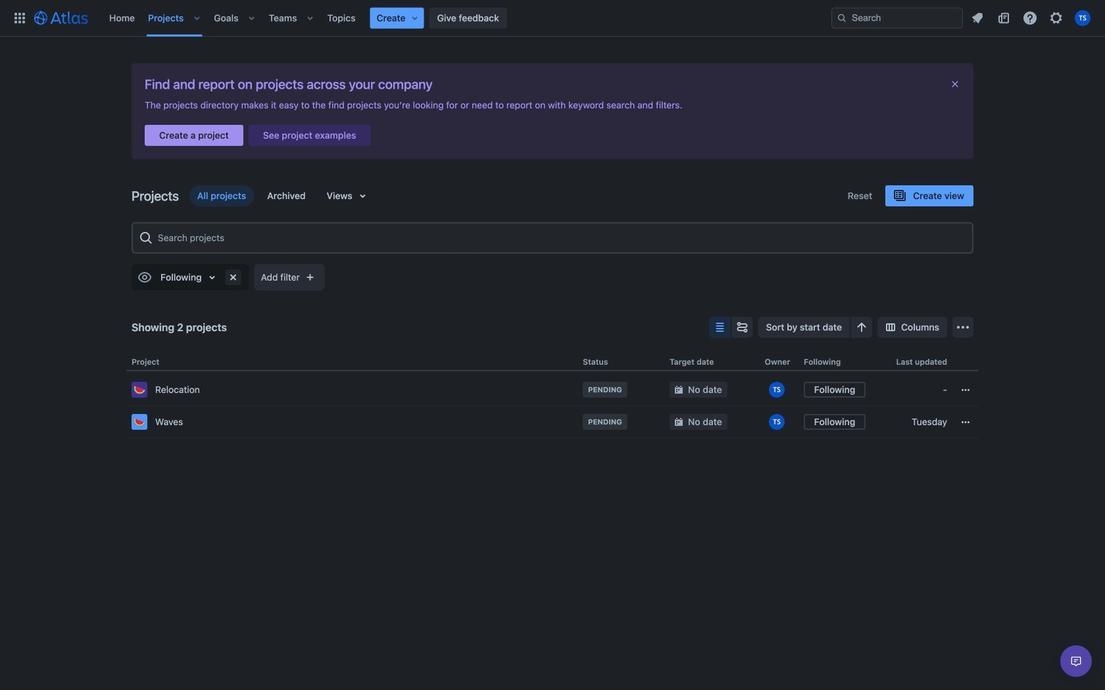 Task type: locate. For each thing, give the bounding box(es) containing it.
reverse sort order image
[[854, 320, 870, 336]]

display as list image
[[712, 320, 728, 336]]

notifications image
[[970, 10, 986, 26]]

search projects image
[[138, 230, 154, 246]]

Search field
[[832, 8, 963, 29]]

search image
[[837, 13, 847, 23]]

account image
[[1075, 10, 1091, 26]]

display as timeline image
[[735, 320, 750, 336]]

settings image
[[1049, 10, 1065, 26]]

banner
[[0, 0, 1105, 37]]

None search field
[[832, 8, 963, 29]]

switch to... image
[[12, 10, 28, 26]]

open intercom messenger image
[[1069, 654, 1084, 670]]

close banner image
[[950, 79, 961, 89]]



Task type: vqa. For each thing, say whether or not it's contained in the screenshot.
HEADING
no



Task type: describe. For each thing, give the bounding box(es) containing it.
top element
[[8, 0, 832, 37]]

Search projects field
[[154, 226, 967, 250]]

more options image
[[955, 320, 971, 336]]

help image
[[1023, 10, 1038, 26]]

following image
[[137, 270, 153, 286]]



